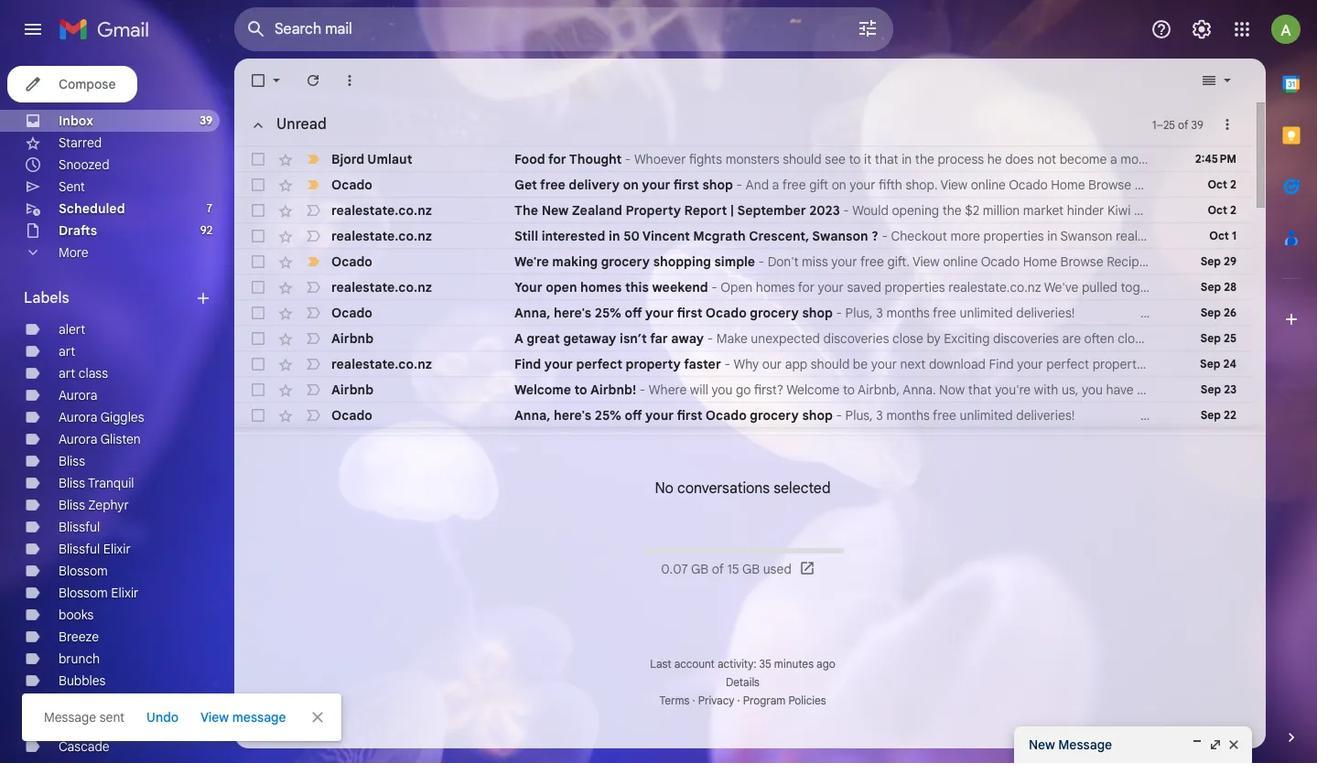 Task type: locate. For each thing, give the bounding box(es) containing it.
we're making grocery shopping simple -
[[515, 254, 768, 270]]

1 oct 2 from the top
[[1208, 178, 1237, 191]]

dreams?
[[1188, 202, 1238, 219]]

here's down open
[[554, 305, 592, 321]]

2:45 pm
[[1195, 152, 1237, 166]]

sent
[[99, 710, 125, 726]]

anna, down welcome
[[515, 407, 551, 424]]

1 realestate.co.nz from the top
[[331, 202, 432, 219]]

blissful down 'bliss zephyr' link
[[59, 519, 100, 536]]

0 vertical spatial blissful
[[59, 519, 100, 536]]

0 vertical spatial new
[[542, 202, 569, 219]]

anna, here's 25% off your first ocado grocery shop - plus, 3 months free unlimited deliveries! ‌ ‌ ‌ ‌ ‌ ‌ ‌ ‌ ‌ ‌ ‌ ‌ ‌ ‌ ‌ ‌ ‌ ‌ ‌ ‌ ‌ ‌ ‌ ‌ ‌ ‌ ‌ ‌ ‌ ‌ ‌ ‌ ‌ ‌ ‌ ‌ ‌ ‌ ‌ ‌ ‌ ‌ ‌ ‌ ‌ ‌ ‌ ‌ ‌ ‌ ‌ ‌ ‌ ‌ ‌ ‌ ‌ ‌ ‌ ‌ ‌ ‌ ‌ ‌ view  for sep 26
[[515, 305, 1317, 321]]

enou
[[1295, 151, 1317, 168]]

1 horizontal spatial to
[[849, 151, 861, 168]]

far
[[650, 331, 668, 347]]

aurora up the bliss link
[[59, 431, 97, 448]]

inbox
[[59, 113, 93, 129]]

1 vertical spatial off
[[625, 407, 642, 424]]

1 vertical spatial message
[[1059, 737, 1112, 753]]

1 row from the top
[[234, 146, 1317, 172]]

bjord umlaut
[[331, 151, 413, 168]]

1 anna, here's 25% off your first ocado grocery shop - plus, 3 months free unlimited deliveries! ‌ ‌ ‌ ‌ ‌ ‌ ‌ ‌ ‌ ‌ ‌ ‌ ‌ ‌ ‌ ‌ ‌ ‌ ‌ ‌ ‌ ‌ ‌ ‌ ‌ ‌ ‌ ‌ ‌ ‌ ‌ ‌ ‌ ‌ ‌ ‌ ‌ ‌ ‌ ‌ ‌ ‌ ‌ ‌ ‌ ‌ ‌ ‌ ‌ ‌ ‌ ‌ ‌ ‌ ‌ ‌ ‌ ‌ ‌ ‌ ‌ ‌ ‌ ‌ view  from the top
[[515, 305, 1317, 321]]

1 bliss from the top
[[59, 453, 85, 470]]

deliveries!
[[1017, 305, 1075, 321], [1017, 407, 1075, 424]]

1 vertical spatial unlimited
[[960, 407, 1013, 424]]

2 up oct 1
[[1231, 203, 1237, 217]]

oct down you
[[1208, 178, 1228, 191]]

away
[[671, 331, 704, 347]]

1 anna, from the top
[[515, 305, 551, 321]]

the left the process
[[915, 151, 935, 168]]

ocado for sep 29
[[331, 254, 373, 270]]

starred
[[59, 135, 102, 151]]

first up report
[[674, 177, 699, 193]]

3 for sep 22
[[876, 407, 883, 424]]

1 off from the top
[[625, 305, 642, 321]]

1 horizontal spatial 1
[[1232, 229, 1237, 243]]

gb right the '15'
[[742, 561, 760, 578]]

elixir for blossom elixir
[[111, 585, 139, 602]]

your
[[642, 177, 671, 193], [646, 305, 674, 321], [545, 356, 573, 373], [646, 407, 674, 424]]

grocery down 50
[[601, 254, 650, 270]]

1 art from the top
[[59, 343, 75, 360]]

2 blossom from the top
[[59, 585, 108, 602]]

1 months from the top
[[887, 305, 930, 321]]

get
[[515, 177, 537, 193]]

0 vertical spatial bliss
[[59, 453, 85, 470]]

9 ͏ from the left
[[1317, 202, 1317, 219]]

1 vertical spatial deliveries!
[[1017, 407, 1075, 424]]

1 vertical spatial anna, here's 25% off your first ocado grocery shop - plus, 3 months free unlimited deliveries! ‌ ‌ ‌ ‌ ‌ ‌ ‌ ‌ ‌ ‌ ‌ ‌ ‌ ‌ ‌ ‌ ‌ ‌ ‌ ‌ ‌ ‌ ‌ ‌ ‌ ‌ ‌ ‌ ‌ ‌ ‌ ‌ ‌ ‌ ‌ ‌ ‌ ‌ ‌ ‌ ‌ ‌ ‌ ‌ ‌ ‌ ‌ ‌ ‌ ‌ ‌ ‌ ‌ ‌ ‌ ‌ ‌ ‌ ‌ ‌ ‌ ‌ ‌ ‌ view 
[[515, 407, 1317, 424]]

art class link
[[59, 365, 108, 382]]

2 vertical spatial grocery
[[750, 407, 799, 424]]

policies
[[789, 694, 826, 708]]

oct 2 down you
[[1208, 178, 1237, 191]]

realestate.co.nz for the new zealand property report | september 2023
[[331, 202, 432, 219]]

1 3 from the top
[[876, 305, 883, 321]]

art
[[59, 343, 75, 360], [59, 365, 75, 382]]

isn't
[[620, 331, 647, 347]]

free for sep 22
[[933, 407, 957, 424]]

0.07 gb of 15 gb used
[[661, 561, 792, 578]]

blossom down blossom link on the left bottom of page
[[59, 585, 108, 602]]

aurora giggles link
[[59, 409, 144, 426]]

view right 26
[[1288, 305, 1315, 321]]

grocery up selected
[[750, 407, 799, 424]]

2 view from the top
[[1288, 407, 1315, 424]]

terms link
[[660, 694, 690, 708]]

7 sep from the top
[[1201, 408, 1221, 422]]

0 vertical spatial message
[[44, 710, 96, 726]]

None checkbox
[[249, 150, 267, 168]]

2 airbnb from the top
[[331, 382, 374, 398]]

6 not important switch from the top
[[304, 355, 322, 374]]

1 vertical spatial 2
[[1231, 203, 1237, 217]]

4 sep from the top
[[1201, 331, 1221, 345]]

1 vertical spatial first
[[677, 305, 703, 321]]

· right the terms link
[[693, 694, 695, 708]]

books link
[[59, 607, 94, 623]]

0 vertical spatial anna, here's 25% off your first ocado grocery shop - plus, 3 months free unlimited deliveries! ‌ ‌ ‌ ‌ ‌ ‌ ‌ ‌ ‌ ‌ ‌ ‌ ‌ ‌ ‌ ‌ ‌ ‌ ‌ ‌ ‌ ‌ ‌ ‌ ‌ ‌ ‌ ‌ ‌ ‌ ‌ ‌ ‌ ‌ ‌ ‌ ‌ ‌ ‌ ‌ ‌ ‌ ‌ ‌ ‌ ‌ ‌ ‌ ‌ ‌ ‌ ‌ ‌ ‌ ‌ ‌ ‌ ‌ ‌ ‌ ‌ ‌ ‌ ‌ view 
[[515, 305, 1317, 321]]

39 left unread button
[[200, 114, 212, 127]]

1 vertical spatial blossom
[[59, 585, 108, 602]]

25% down 'homes'
[[595, 305, 622, 321]]

a
[[1110, 151, 1118, 168]]

6 ͏ from the left
[[1288, 202, 1291, 219]]

1 horizontal spatial gb
[[742, 561, 760, 578]]

used
[[763, 561, 792, 578]]

25% down 'airbnb!'
[[595, 407, 622, 424]]

3 sep from the top
[[1201, 306, 1221, 320]]

2 anna, here's 25% off your first ocado grocery shop - plus, 3 months free unlimited deliveries! ‌ ‌ ‌ ‌ ‌ ‌ ‌ ‌ ‌ ‌ ‌ ‌ ‌ ‌ ‌ ‌ ‌ ‌ ‌ ‌ ‌ ‌ ‌ ‌ ‌ ‌ ‌ ‌ ‌ ‌ ‌ ‌ ‌ ‌ ‌ ‌ ‌ ‌ ‌ ‌ ‌ ‌ ‌ ‌ ‌ ‌ ‌ ‌ ‌ ‌ ‌ ‌ ‌ ‌ ‌ ‌ ‌ ‌ ‌ ‌ ‌ ‌ ‌ ‌ view  from the top
[[515, 407, 1317, 424]]

sep left 28
[[1201, 280, 1221, 294]]

0 vertical spatial elixir
[[103, 541, 131, 558]]

in left 50
[[609, 228, 620, 244]]

oct up oct 1
[[1208, 203, 1228, 217]]

0 vertical spatial 1
[[1153, 118, 1157, 131]]

3 aurora from the top
[[59, 431, 97, 448]]

2 gb from the left
[[742, 561, 760, 578]]

0 horizontal spatial new
[[542, 202, 569, 219]]

scheduled link
[[59, 201, 125, 217]]

airbnb for welcome to airbnb!
[[331, 382, 374, 398]]

anna, for sep 26
[[515, 305, 551, 321]]

5 not important switch from the top
[[304, 330, 322, 348]]

blossom elixir
[[59, 585, 139, 602]]

0 horizontal spatial ·
[[693, 694, 695, 708]]

26
[[1224, 306, 1237, 320]]

property
[[626, 202, 681, 219]]

4 ﻿ from the left
[[1278, 202, 1278, 219]]

compose
[[59, 76, 116, 92]]

new message
[[1029, 737, 1112, 753]]

0 vertical spatial first
[[674, 177, 699, 193]]

0 vertical spatial in
[[902, 151, 912, 168]]

6 sep from the top
[[1201, 383, 1221, 396]]

2 deliveries! from the top
[[1017, 407, 1075, 424]]

0 vertical spatial oct 2
[[1208, 178, 1237, 191]]

aurora
[[59, 387, 97, 404], [59, 409, 97, 426], [59, 431, 97, 448]]

to
[[849, 151, 861, 168], [575, 382, 588, 398]]

1 up 29
[[1232, 229, 1237, 243]]

0 vertical spatial property
[[1134, 202, 1185, 219]]

property right kiwi
[[1134, 202, 1185, 219]]

2 ͏ from the left
[[1248, 202, 1252, 219]]

not important switch
[[304, 201, 322, 220], [304, 227, 322, 245], [304, 278, 322, 297], [304, 304, 322, 322], [304, 330, 322, 348], [304, 355, 322, 374], [304, 381, 322, 399], [304, 406, 322, 425]]

sep for sep 24
[[1200, 357, 1221, 371]]

anna, down your
[[515, 305, 551, 321]]

7 ﻿ from the left
[[1307, 202, 1307, 219]]

2 off from the top
[[625, 407, 642, 424]]

art down art link
[[59, 365, 75, 382]]

more button
[[0, 242, 220, 264]]

bliss zephyr link
[[59, 497, 129, 514]]

0 vertical spatial here's
[[554, 305, 592, 321]]

29
[[1224, 255, 1237, 268]]

oct 2 up oct 1
[[1208, 203, 1237, 217]]

you
[[1211, 151, 1232, 168]]

no
[[655, 480, 674, 498]]

row containing bjord umlaut
[[234, 146, 1317, 172]]

2 for get free delivery on your first shop -
[[1231, 178, 1237, 191]]

anna, for sep 22
[[515, 407, 551, 424]]

2 vertical spatial aurora
[[59, 431, 97, 448]]

4 not important switch from the top
[[304, 304, 322, 322]]

grocery for sep 26
[[750, 305, 799, 321]]

sep for sep 25
[[1201, 331, 1221, 345]]

11 row from the top
[[234, 403, 1317, 428]]

2 vertical spatial bliss
[[59, 497, 85, 514]]

realestate.co.nz for your open homes this weekend
[[331, 279, 432, 296]]

92
[[200, 223, 212, 237]]

shopping
[[653, 254, 711, 270]]

oct up sep 29
[[1210, 229, 1229, 243]]

inbox section options image
[[1219, 115, 1237, 134]]

off
[[625, 305, 642, 321], [625, 407, 642, 424]]

main content
[[234, 59, 1317, 764]]

settings image
[[1191, 18, 1213, 40]]

1 2 from the top
[[1231, 178, 1237, 191]]

tab list
[[1266, 59, 1317, 698]]

and
[[1174, 151, 1197, 168]]

2 sep from the top
[[1201, 280, 1221, 294]]

2 unlimited from the top
[[960, 407, 1013, 424]]

aurora for aurora giggles
[[59, 409, 97, 426]]

zealand
[[572, 202, 622, 219]]

‌
[[1245, 202, 1245, 219], [1255, 202, 1255, 219], [1265, 202, 1265, 219], [1275, 202, 1275, 219], [1284, 202, 1284, 219], [1294, 202, 1294, 219], [1304, 202, 1304, 219], [1314, 202, 1314, 219], [1078, 305, 1078, 321], [1082, 305, 1082, 321], [1085, 305, 1085, 321], [1088, 305, 1088, 321], [1092, 305, 1092, 321], [1095, 305, 1095, 321], [1098, 305, 1098, 321], [1101, 305, 1101, 321], [1105, 305, 1105, 321], [1108, 305, 1108, 321], [1111, 305, 1111, 321], [1115, 305, 1115, 321], [1118, 305, 1118, 321], [1121, 305, 1121, 321], [1124, 305, 1124, 321], [1128, 305, 1128, 321], [1131, 305, 1131, 321], [1134, 305, 1134, 321], [1138, 305, 1138, 321], [1141, 305, 1141, 321], [1144, 305, 1144, 321], [1147, 305, 1147, 321], [1151, 305, 1151, 321], [1154, 305, 1154, 321], [1157, 305, 1157, 321], [1160, 305, 1160, 321], [1164, 305, 1164, 321], [1167, 305, 1167, 321], [1170, 305, 1170, 321], [1174, 305, 1174, 321], [1177, 305, 1177, 321], [1180, 305, 1180, 321], [1183, 305, 1183, 321], [1187, 305, 1187, 321], [1190, 305, 1190, 321], [1193, 305, 1193, 321], [1197, 305, 1197, 321], [1200, 305, 1200, 321], [1203, 305, 1203, 321], [1206, 305, 1206, 321], [1210, 305, 1210, 321], [1213, 305, 1213, 321], [1216, 305, 1216, 321], [1220, 305, 1220, 321], [1223, 305, 1223, 321], [1226, 305, 1226, 321], [1229, 305, 1229, 321], [1233, 305, 1233, 321], [1236, 305, 1236, 321], [1239, 305, 1239, 321], [1243, 305, 1243, 321], [1246, 305, 1246, 321], [1249, 305, 1249, 321], [1252, 305, 1252, 321], [1256, 305, 1256, 321], [1259, 305, 1259, 321], [1262, 305, 1262, 321], [1265, 305, 1265, 321], [1269, 305, 1269, 321], [1272, 305, 1272, 321], [1275, 305, 1275, 321], [1279, 305, 1279, 321], [1282, 305, 1282, 321], [1285, 305, 1285, 321], [1078, 407, 1078, 424], [1082, 407, 1082, 424], [1085, 407, 1085, 424], [1088, 407, 1088, 424], [1092, 407, 1092, 424], [1095, 407, 1095, 424], [1098, 407, 1098, 424], [1101, 407, 1101, 424], [1105, 407, 1105, 424], [1108, 407, 1108, 424], [1111, 407, 1111, 424], [1115, 407, 1115, 424], [1118, 407, 1118, 424], [1121, 407, 1121, 424], [1124, 407, 1124, 424], [1128, 407, 1128, 424], [1131, 407, 1131, 424], [1134, 407, 1134, 424], [1138, 407, 1138, 424], [1141, 407, 1141, 424], [1144, 407, 1144, 424], [1147, 407, 1147, 424], [1151, 407, 1151, 424], [1154, 407, 1154, 424], [1157, 407, 1157, 424], [1160, 407, 1160, 424], [1164, 407, 1164, 424], [1167, 407, 1167, 424], [1170, 407, 1170, 424], [1174, 407, 1174, 424], [1177, 407, 1177, 424], [1180, 407, 1180, 424], [1183, 407, 1183, 424], [1187, 407, 1187, 424], [1190, 407, 1190, 424], [1193, 407, 1193, 424], [1197, 407, 1197, 424], [1200, 407, 1200, 424], [1203, 407, 1203, 424], [1206, 407, 1206, 424], [1210, 407, 1210, 424], [1213, 407, 1213, 424], [1216, 407, 1216, 424], [1220, 407, 1220, 424], [1223, 407, 1223, 424], [1226, 407, 1226, 424], [1229, 407, 1229, 424], [1233, 407, 1233, 424], [1236, 407, 1236, 424], [1239, 407, 1239, 424], [1243, 407, 1243, 424], [1246, 407, 1246, 424], [1249, 407, 1249, 424], [1252, 407, 1252, 424], [1256, 407, 1256, 424], [1259, 407, 1259, 424], [1262, 407, 1262, 424], [1265, 407, 1265, 424], [1269, 407, 1269, 424], [1272, 407, 1272, 424], [1275, 407, 1275, 424], [1279, 407, 1279, 424], [1282, 407, 1282, 424], [1285, 407, 1285, 424]]

1 horizontal spatial of
[[1178, 118, 1189, 131]]

0 vertical spatial the
[[915, 151, 935, 168]]

1 unlimited from the top
[[960, 305, 1013, 321]]

to down perfect
[[575, 382, 588, 398]]

elixir down blissful elixir link
[[111, 585, 139, 602]]

bliss up blissful link
[[59, 497, 85, 514]]

unlimited for sep 22
[[960, 407, 1013, 424]]

5 sep from the top
[[1200, 357, 1221, 371]]

starred link
[[59, 135, 102, 151]]

open
[[546, 279, 577, 296]]

25%
[[595, 305, 622, 321], [595, 407, 622, 424]]

2 vertical spatial first
[[677, 407, 703, 424]]

2 months from the top
[[887, 407, 930, 424]]

1 vertical spatial blissful
[[59, 541, 100, 558]]

8 ͏ from the left
[[1307, 202, 1311, 219]]

1 vertical spatial shop
[[802, 305, 833, 321]]

28
[[1224, 280, 1237, 294]]

ocado for sep 22
[[331, 407, 373, 424]]

1 aurora from the top
[[59, 387, 97, 404]]

sep left 29
[[1201, 255, 1221, 268]]

1 not important switch from the top
[[304, 201, 322, 220]]

aurora down art class
[[59, 387, 97, 404]]

sep 22
[[1201, 408, 1237, 422]]

2 aurora from the top
[[59, 409, 97, 426]]

thought
[[569, 151, 622, 168]]

of right –
[[1178, 118, 1189, 131]]

shop down swanson
[[802, 305, 833, 321]]

0 vertical spatial oct
[[1208, 178, 1228, 191]]

sep 28
[[1201, 280, 1237, 294]]

3 for sep 26
[[876, 305, 883, 321]]

0 vertical spatial aurora
[[59, 387, 97, 404]]

1 sep from the top
[[1201, 255, 1221, 268]]

39 left inbox section options image
[[1192, 118, 1204, 131]]

1 vertical spatial 25%
[[595, 407, 622, 424]]

your right on
[[642, 177, 671, 193]]

5 row from the top
[[234, 249, 1252, 275]]

first for sep 22
[[677, 407, 703, 424]]

1 vertical spatial airbnb
[[331, 382, 374, 398]]

1 25% from the top
[[595, 305, 622, 321]]

in right that
[[902, 151, 912, 168]]

view for sep 26
[[1288, 305, 1315, 321]]

anna, here's 25% off your first ocado grocery shop - plus, 3 months free unlimited deliveries! ‌ ‌ ‌ ‌ ‌ ‌ ‌ ‌ ‌ ‌ ‌ ‌ ‌ ‌ ‌ ‌ ‌ ‌ ‌ ‌ ‌ ‌ ‌ ‌ ‌ ‌ ‌ ‌ ‌ ‌ ‌ ‌ ‌ ‌ ‌ ‌ ‌ ‌ ‌ ‌ ‌ ‌ ‌ ‌ ‌ ‌ ‌ ‌ ‌ ‌ ‌ ‌ ‌ ‌ ‌ ‌ ‌ ‌ ‌ ‌ ‌ ‌ ‌ ‌ view  for sep 22
[[515, 407, 1317, 424]]

1 blossom from the top
[[59, 563, 108, 580]]

1 vertical spatial elixir
[[111, 585, 139, 602]]

grocery for sep 22
[[750, 407, 799, 424]]

2 ﻿ from the left
[[1258, 202, 1258, 219]]

cascade
[[59, 739, 110, 755]]

1 ﻿ from the left
[[1248, 202, 1248, 219]]

0 vertical spatial airbnb
[[331, 331, 374, 347]]

1 horizontal spatial the
[[943, 202, 962, 219]]

0 vertical spatial plus,
[[846, 305, 873, 321]]

25 down 26
[[1224, 331, 1237, 345]]

1 horizontal spatial message
[[1059, 737, 1112, 753]]

0 horizontal spatial gb
[[691, 561, 709, 578]]

1 vertical spatial aurora
[[59, 409, 97, 426]]

1 vertical spatial grocery
[[750, 305, 799, 321]]

blossom down blissful elixir link
[[59, 563, 108, 580]]

2 realestate.co.nz from the top
[[331, 228, 432, 244]]

2 3 from the top
[[876, 407, 883, 424]]

1 vertical spatial plus,
[[846, 407, 873, 424]]

0 vertical spatial art
[[59, 343, 75, 360]]

blossom elixir link
[[59, 585, 139, 602]]

2 · from the left
[[737, 694, 740, 708]]

2 anna, from the top
[[515, 407, 551, 424]]

plus, for sep 22
[[846, 407, 873, 424]]

blissful down blissful link
[[59, 541, 100, 558]]

0 vertical spatial deliveries!
[[1017, 305, 1075, 321]]

art down the alert
[[59, 343, 75, 360]]

1 vertical spatial bliss
[[59, 475, 85, 492]]

2 2 from the top
[[1231, 203, 1237, 217]]

0 horizontal spatial 39
[[200, 114, 212, 127]]

airbnb for a great getaway isn't far away
[[331, 331, 374, 347]]

2 bliss from the top
[[59, 475, 85, 492]]

2 25% from the top
[[595, 407, 622, 424]]

elixir for blissful elixir
[[103, 541, 131, 558]]

0 vertical spatial view
[[1288, 305, 1315, 321]]

labels navigation
[[0, 59, 234, 764]]

0 vertical spatial 25%
[[595, 305, 622, 321]]

1 vertical spatial to
[[575, 382, 588, 398]]

gmail image
[[59, 11, 158, 48]]

months for sep 26
[[887, 305, 930, 321]]

1 vertical spatial here's
[[554, 407, 592, 424]]

12 row from the top
[[234, 428, 1252, 454]]

to left it
[[849, 151, 861, 168]]

sep for sep 23
[[1201, 383, 1221, 396]]

1 vertical spatial oct 2
[[1208, 203, 1237, 217]]

close image
[[1227, 738, 1241, 753]]

10 row from the top
[[234, 377, 1252, 403]]

﻿
[[1248, 202, 1248, 219], [1258, 202, 1258, 219], [1268, 202, 1268, 219], [1278, 202, 1278, 219], [1288, 202, 1288, 219], [1298, 202, 1298, 219], [1307, 202, 1307, 219], [1317, 202, 1317, 219]]

elixir up blossom link on the left bottom of page
[[103, 541, 131, 558]]

1 plus, from the top
[[846, 305, 873, 321]]

not
[[1037, 151, 1057, 168]]

2 oct 2 from the top
[[1208, 203, 1237, 217]]

25
[[1164, 118, 1176, 131], [1224, 331, 1237, 345]]

sep left 26
[[1201, 306, 1221, 320]]

1 vertical spatial in
[[609, 228, 620, 244]]

2 here's from the top
[[554, 407, 592, 424]]

sep for sep 22
[[1201, 408, 1221, 422]]

welcome to airbnb! -
[[515, 382, 649, 398]]

None checkbox
[[249, 71, 267, 90], [249, 176, 267, 194], [249, 71, 267, 90], [249, 176, 267, 194]]

1 vertical spatial new
[[1029, 737, 1055, 753]]

the left $2
[[943, 202, 962, 219]]

4 realestate.co.nz from the top
[[331, 356, 432, 373]]

1 vertical spatial art
[[59, 365, 75, 382]]

off down 'airbnb!'
[[625, 407, 642, 424]]

off up 'isn't'
[[625, 305, 642, 321]]

blossom for blossom elixir
[[59, 585, 108, 602]]

row
[[234, 146, 1317, 172], [234, 172, 1252, 198], [234, 198, 1317, 223], [234, 223, 1252, 249], [234, 249, 1252, 275], [234, 275, 1252, 300], [234, 300, 1317, 326], [234, 326, 1252, 352], [234, 352, 1252, 377], [234, 377, 1252, 403], [234, 403, 1317, 428], [234, 428, 1252, 454]]

0 vertical spatial unlimited
[[960, 305, 1013, 321]]

0 vertical spatial 2
[[1231, 178, 1237, 191]]

search mail image
[[240, 13, 273, 46]]

market
[[1023, 202, 1064, 219]]

bliss up bliss tranquil link
[[59, 453, 85, 470]]

terms
[[660, 694, 690, 708]]

39 inside labels navigation
[[200, 114, 212, 127]]

conversations
[[677, 480, 770, 498]]

shop up selected
[[802, 407, 833, 424]]

None search field
[[234, 7, 894, 51]]

1 blissful from the top
[[59, 519, 100, 536]]

5 ﻿ from the left
[[1288, 202, 1288, 219]]

a great getaway isn't far away -
[[515, 331, 717, 347]]

oct 2 for the new zealand property report | september 2023 - would opening the $2 million market hinder kiwi property dreams? ͏ ‌ ﻿ ͏ ‌ ﻿ ͏ ‌ ﻿ ͏ ‌ ﻿ ͏ ‌ ﻿ ͏ ‌ ﻿ ͏ ‌ ﻿ ͏ ‌ ﻿ ͏
[[1208, 203, 1237, 217]]

should
[[783, 151, 822, 168]]

0 horizontal spatial to
[[575, 382, 588, 398]]

0 vertical spatial to
[[849, 151, 861, 168]]

unread tab panel
[[234, 103, 1317, 764]]

1 vertical spatial of
[[712, 561, 724, 578]]

bliss for bliss zephyr
[[59, 497, 85, 514]]

the
[[915, 151, 935, 168], [943, 202, 962, 219]]

off for sep 22
[[625, 407, 642, 424]]

1 vertical spatial view
[[1288, 407, 1315, 424]]

1 vertical spatial oct
[[1208, 203, 1228, 217]]

0 horizontal spatial property
[[626, 356, 681, 373]]

aurora down aurora link at the left bottom
[[59, 409, 97, 426]]

6 row from the top
[[234, 275, 1252, 300]]

0 horizontal spatial 1
[[1153, 118, 1157, 131]]

welcome
[[515, 382, 571, 398]]

that
[[875, 151, 899, 168]]

sep left 24
[[1200, 357, 1221, 371]]

property down far
[[626, 356, 681, 373]]

2 art from the top
[[59, 365, 75, 382]]

shop for sep 22
[[802, 407, 833, 424]]

grocery down simple
[[750, 305, 799, 321]]

art for art class
[[59, 365, 75, 382]]

blissful elixir
[[59, 541, 131, 558]]

breeze link
[[59, 629, 99, 645]]

minutes
[[774, 657, 814, 671]]

he
[[988, 151, 1002, 168]]

1 here's from the top
[[554, 305, 592, 321]]

faster
[[684, 356, 721, 373]]

weekend
[[652, 279, 708, 296]]

first down faster
[[677, 407, 703, 424]]

sep left 22
[[1201, 408, 1221, 422]]

39
[[200, 114, 212, 127], [1192, 118, 1204, 131]]

0 vertical spatial blossom
[[59, 563, 108, 580]]

7 not important switch from the top
[[304, 381, 322, 399]]

aurora for aurora link at the left bottom
[[59, 387, 97, 404]]

view right 22
[[1288, 407, 1315, 424]]

bliss for the bliss link
[[59, 453, 85, 470]]

0 vertical spatial off
[[625, 305, 642, 321]]

25 up and
[[1164, 118, 1176, 131]]

airbnb
[[331, 331, 374, 347], [331, 382, 374, 398]]

2 down you
[[1231, 178, 1237, 191]]

2 blissful from the top
[[59, 541, 100, 558]]

here's down welcome to airbnb! -
[[554, 407, 592, 424]]

2 for the new zealand property report | september 2023 - would opening the $2 million market hinder kiwi property dreams? ͏ ‌ ﻿ ͏ ‌ ﻿ ͏ ‌ ﻿ ͏ ‌ ﻿ ͏ ‌ ﻿ ͏ ‌ ﻿ ͏ ‌ ﻿ ͏ ‌ ﻿ ͏
[[1231, 203, 1237, 217]]

if
[[1200, 151, 1208, 168]]

1 vertical spatial free
[[933, 305, 957, 321]]

simple
[[715, 254, 755, 270]]

gb right 0.07
[[691, 561, 709, 578]]

0 vertical spatial months
[[887, 305, 930, 321]]

important according to google magic. switch
[[304, 253, 322, 271]]

· down details link at the bottom right of the page
[[737, 694, 740, 708]]

0 horizontal spatial the
[[915, 151, 935, 168]]

2 not important switch from the top
[[304, 227, 322, 245]]

not important switch for sep 26
[[304, 304, 322, 322]]

alert
[[59, 321, 85, 338]]

3 realestate.co.nz from the top
[[331, 279, 432, 296]]

1 vertical spatial 25
[[1224, 331, 1237, 345]]

realestate.co.nz
[[331, 202, 432, 219], [331, 228, 432, 244], [331, 279, 432, 296], [331, 356, 432, 373]]

3 bliss from the top
[[59, 497, 85, 514]]

2 vertical spatial free
[[933, 407, 957, 424]]

8 not important switch from the top
[[304, 406, 322, 425]]

2 vertical spatial shop
[[802, 407, 833, 424]]

0 horizontal spatial message
[[44, 710, 96, 726]]

1 vertical spatial property
[[626, 356, 681, 373]]

9 row from the top
[[234, 352, 1252, 377]]

first
[[674, 177, 699, 193], [677, 305, 703, 321], [677, 407, 703, 424]]

sep up the sep 24
[[1201, 331, 1221, 345]]

off for sep 26
[[625, 305, 642, 321]]

0 vertical spatial 3
[[876, 305, 883, 321]]

sep left 23
[[1201, 383, 1221, 396]]

1 vertical spatial 3
[[876, 407, 883, 424]]

sep 25
[[1201, 331, 1237, 345]]

bliss down the bliss link
[[59, 475, 85, 492]]

your up far
[[646, 305, 674, 321]]

6 ﻿ from the left
[[1298, 202, 1298, 219]]

1 view from the top
[[1288, 305, 1315, 321]]

first up away
[[677, 305, 703, 321]]

2 vertical spatial oct
[[1210, 229, 1229, 243]]

delivery
[[569, 177, 620, 193]]

0 vertical spatial shop
[[703, 177, 733, 193]]

not important switch for oct 1
[[304, 227, 322, 245]]

sep for sep 28
[[1201, 280, 1221, 294]]

8 row from the top
[[234, 326, 1252, 352]]

your down find your perfect property faster -
[[646, 407, 674, 424]]

of left the '15'
[[712, 561, 724, 578]]

sent
[[59, 179, 85, 195]]

3 not important switch from the top
[[304, 278, 322, 297]]

1 vertical spatial the
[[943, 202, 962, 219]]

0 vertical spatial of
[[1178, 118, 1189, 131]]

0 vertical spatial anna,
[[515, 305, 551, 321]]

0 horizontal spatial 25
[[1164, 118, 1176, 131]]

2 plus, from the top
[[846, 407, 873, 424]]

1 vertical spatial 1
[[1232, 229, 1237, 243]]

aurora giggles
[[59, 409, 144, 426]]

1 horizontal spatial 25
[[1224, 331, 1237, 345]]

your for oct 2
[[642, 177, 671, 193]]

1 horizontal spatial property
[[1134, 202, 1185, 219]]

blossom for blossom link on the left bottom of page
[[59, 563, 108, 580]]

1 vertical spatial anna,
[[515, 407, 551, 424]]

15
[[727, 561, 739, 578]]

1 airbnb from the top
[[331, 331, 374, 347]]

1 horizontal spatial ·
[[737, 694, 740, 708]]

1 deliveries! from the top
[[1017, 305, 1075, 321]]

1 up monster.
[[1153, 118, 1157, 131]]

shop down fights
[[703, 177, 733, 193]]

1 horizontal spatial 39
[[1192, 118, 1204, 131]]

1 vertical spatial months
[[887, 407, 930, 424]]

3 ͏ from the left
[[1258, 202, 1261, 219]]



Task type: vqa. For each thing, say whether or not it's contained in the screenshot.
the top Message
yes



Task type: describe. For each thing, give the bounding box(es) containing it.
oct for -
[[1210, 229, 1229, 243]]

not important switch for sep 24
[[304, 355, 322, 374]]

bliss for bliss tranquil
[[59, 475, 85, 492]]

here's for sep 26
[[554, 305, 592, 321]]

glisten
[[100, 431, 141, 448]]

more image
[[341, 71, 359, 90]]

0.07
[[661, 561, 688, 578]]

2023
[[809, 202, 840, 219]]

not important switch for sep 25
[[304, 330, 322, 348]]

3 row from the top
[[234, 198, 1317, 223]]

unlimited for sep 26
[[960, 305, 1013, 321]]

message sent
[[44, 710, 125, 726]]

privacy
[[698, 694, 735, 708]]

not important switch for sep 22
[[304, 406, 322, 425]]

homes
[[580, 279, 622, 296]]

Search mail text field
[[275, 20, 806, 38]]

0 horizontal spatial of
[[712, 561, 724, 578]]

realestate.co.nz for find your perfect property faster
[[331, 356, 432, 373]]

1 · from the left
[[693, 694, 695, 708]]

bubbles
[[59, 673, 106, 689]]

process
[[938, 151, 984, 168]]

no conversations selected
[[655, 480, 831, 498]]

ocado for sep 26
[[331, 305, 373, 321]]

sep 29
[[1201, 255, 1237, 268]]

hinder
[[1067, 202, 1105, 219]]

swanson
[[812, 228, 868, 244]]

message sent alert
[[22, 42, 1288, 742]]

sep for sep 29
[[1201, 255, 1221, 268]]

not important switch for oct 2
[[304, 201, 322, 220]]

1 ͏ from the left
[[1238, 202, 1242, 219]]

support image
[[1151, 18, 1173, 40]]

1 gb from the left
[[691, 561, 709, 578]]

airbnb!
[[590, 382, 637, 398]]

main menu image
[[22, 18, 44, 40]]

program
[[743, 694, 786, 708]]

$2
[[965, 202, 980, 219]]

?
[[872, 228, 879, 244]]

on
[[623, 177, 639, 193]]

sep 23
[[1201, 383, 1237, 396]]

23
[[1224, 383, 1237, 396]]

3 ﻿ from the left
[[1268, 202, 1268, 219]]

realestate.co.nz for still interested in 50 vincent mcgrath crescent, swanson ?
[[331, 228, 432, 244]]

deliveries! for sep 22
[[1017, 407, 1075, 424]]

your for sep 22
[[646, 407, 674, 424]]

bliss zephyr
[[59, 497, 129, 514]]

1 horizontal spatial new
[[1029, 737, 1055, 753]]

still interested in 50 vincent mcgrath crescent, swanson ? -
[[515, 228, 891, 244]]

cars link
[[59, 717, 84, 733]]

of inside unread tab panel
[[1178, 118, 1189, 131]]

shop for sep 26
[[802, 305, 833, 321]]

a
[[515, 331, 524, 347]]

more
[[59, 244, 88, 261]]

calm
[[59, 695, 88, 711]]

for
[[548, 151, 566, 168]]

oct for would
[[1208, 203, 1228, 217]]

bliss link
[[59, 453, 85, 470]]

aurora glisten
[[59, 431, 141, 448]]

monsters
[[726, 151, 780, 168]]

new inside row
[[542, 202, 569, 219]]

bjord
[[331, 151, 364, 168]]

8 ﻿ from the left
[[1317, 202, 1317, 219]]

free for sep 26
[[933, 305, 957, 321]]

sep for sep 26
[[1201, 306, 1221, 320]]

account
[[674, 657, 715, 671]]

–
[[1157, 118, 1164, 131]]

making
[[552, 254, 598, 270]]

tranquil
[[88, 475, 134, 492]]

none checkbox inside unread tab panel
[[249, 150, 267, 168]]

opening
[[892, 202, 939, 219]]

here's for sep 22
[[554, 407, 592, 424]]

get free delivery on your first shop -
[[515, 177, 746, 193]]

7 ͏ from the left
[[1298, 202, 1301, 219]]

0 vertical spatial 25
[[1164, 118, 1176, 131]]

advanced search options image
[[850, 10, 886, 47]]

calm cars
[[59, 695, 88, 733]]

bliss tranquil link
[[59, 475, 134, 492]]

alert link
[[59, 321, 85, 338]]

25% for sep 26
[[595, 305, 622, 321]]

minimize image
[[1190, 738, 1205, 753]]

aurora glisten link
[[59, 431, 141, 448]]

25 inside row
[[1224, 331, 1237, 345]]

we're
[[515, 254, 549, 270]]

follow link to manage storage image
[[799, 561, 817, 579]]

ago
[[817, 657, 836, 671]]

your open homes this weekend -
[[515, 279, 721, 296]]

umlaut
[[367, 151, 413, 168]]

months for sep 22
[[887, 407, 930, 424]]

labels heading
[[24, 289, 194, 308]]

1 horizontal spatial in
[[902, 151, 912, 168]]

pop out image
[[1209, 738, 1223, 753]]

sep 24
[[1200, 357, 1237, 371]]

long
[[1267, 151, 1292, 168]]

still
[[515, 228, 538, 244]]

fights
[[689, 151, 722, 168]]

50
[[624, 228, 640, 244]]

art for art link
[[59, 343, 75, 360]]

getaway
[[563, 331, 617, 347]]

drafts
[[59, 222, 97, 239]]

whoever
[[634, 151, 686, 168]]

great
[[527, 331, 560, 347]]

24
[[1224, 357, 1237, 371]]

deliveries! for sep 26
[[1017, 305, 1075, 321]]

not important switch for sep 28
[[304, 278, 322, 297]]

22
[[1224, 408, 1237, 422]]

oct 2 for get free delivery on your first shop -
[[1208, 178, 1237, 191]]

activity:
[[718, 657, 757, 671]]

compose button
[[7, 66, 138, 103]]

details link
[[726, 676, 760, 689]]

books
[[59, 607, 94, 623]]

0 vertical spatial grocery
[[601, 254, 650, 270]]

0 vertical spatial free
[[540, 177, 566, 193]]

blissful for blissful link
[[59, 519, 100, 536]]

2 row from the top
[[234, 172, 1252, 198]]

giggles
[[100, 409, 144, 426]]

last account activity: 35 minutes ago details terms · privacy · program policies
[[650, 657, 836, 708]]

aurora for aurora glisten
[[59, 431, 97, 448]]

4 ͏ from the left
[[1268, 202, 1271, 219]]

view for sep 22
[[1288, 407, 1315, 424]]

toggle split pane mode image
[[1200, 71, 1219, 90]]

sent link
[[59, 179, 85, 195]]

5 ͏ from the left
[[1278, 202, 1281, 219]]

plus, for sep 26
[[846, 305, 873, 321]]

unread button
[[240, 107, 334, 143]]

blissful elixir link
[[59, 541, 131, 558]]

the
[[515, 202, 538, 219]]

7 row from the top
[[234, 300, 1317, 326]]

inbox link
[[59, 113, 93, 129]]

ocado for oct 2
[[331, 177, 373, 193]]

crescent,
[[749, 228, 810, 244]]

your down the great
[[545, 356, 573, 373]]

find
[[515, 356, 541, 373]]

your for sep 26
[[646, 305, 674, 321]]

selected
[[774, 480, 831, 498]]

interested
[[542, 228, 606, 244]]

refresh image
[[304, 71, 322, 90]]

unread
[[276, 115, 327, 134]]

cars
[[59, 717, 84, 733]]

25% for sep 22
[[595, 407, 622, 424]]

not important switch for sep 23
[[304, 381, 322, 399]]

cascade link
[[59, 739, 110, 755]]

million
[[983, 202, 1020, 219]]

message inside "alert"
[[44, 710, 96, 726]]

this
[[625, 279, 649, 296]]

first for oct 2
[[674, 177, 699, 193]]

39 inside unread tab panel
[[1192, 118, 1204, 131]]

0 horizontal spatial in
[[609, 228, 620, 244]]

the new zealand property report | september 2023 - would opening the $2 million market hinder kiwi property dreams? ͏ ‌ ﻿ ͏ ‌ ﻿ ͏ ‌ ﻿ ͏ ‌ ﻿ ͏ ‌ ﻿ ͏ ‌ ﻿ ͏ ‌ ﻿ ͏ ‌ ﻿ ͏
[[515, 202, 1317, 219]]

see
[[825, 151, 846, 168]]

main content containing unread
[[234, 59, 1317, 764]]

1 – 25 of 39
[[1153, 118, 1204, 131]]

first for sep 26
[[677, 305, 703, 321]]

blissful for blissful elixir
[[59, 541, 100, 558]]

4 row from the top
[[234, 223, 1252, 249]]



